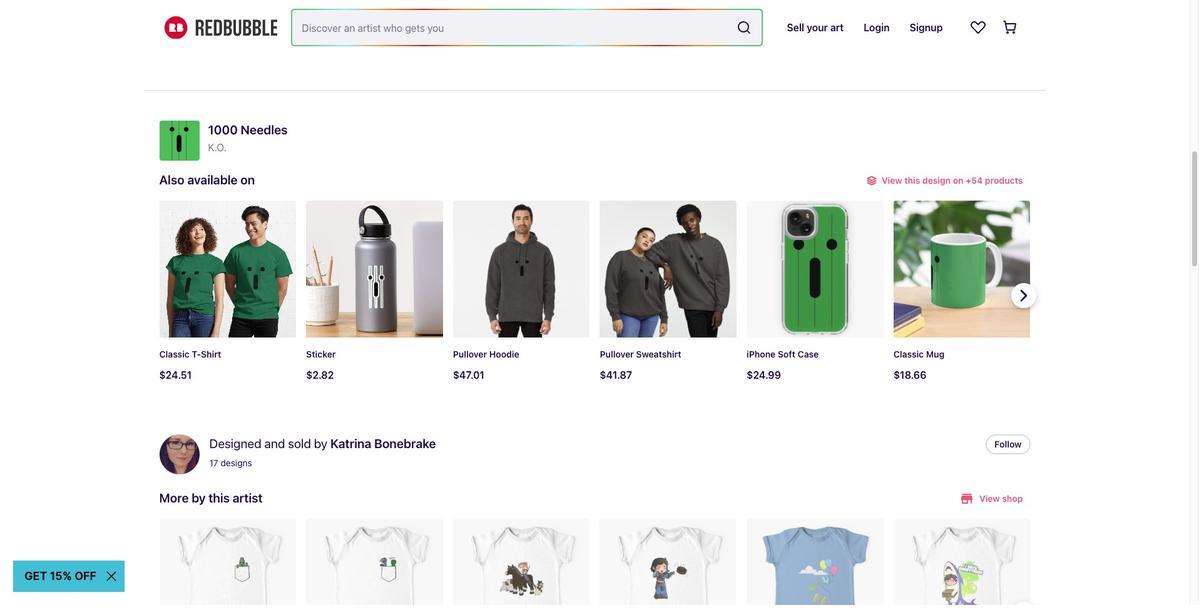 Task type: vqa. For each thing, say whether or not it's contained in the screenshot.


Task type: locate. For each thing, give the bounding box(es) containing it.
0 horizontal spatial classic
[[159, 349, 190, 360]]

on
[[241, 173, 255, 187]]

1 pullover from the left
[[453, 349, 487, 360]]

1 horizontal spatial this
[[785, 0, 801, 11]]

sticker
[[306, 349, 336, 360]]

2 classic from the left
[[894, 349, 924, 360]]

1 horizontal spatial classic
[[894, 349, 924, 360]]

$24.51
[[159, 370, 192, 382]]

international
[[958, 0, 1015, 11]]

1 vertical spatial this
[[209, 492, 230, 506]]

by
[[314, 437, 327, 452], [192, 492, 206, 506]]

classic
[[159, 349, 190, 360], [894, 349, 924, 360]]

also available on
[[159, 173, 255, 187]]

t-
[[192, 349, 201, 360]]

0 horizontal spatial pullover
[[453, 349, 487, 360]]

this inside the third party printer of this product is evaluated according to international labor organization standards
[[785, 0, 801, 11]]

item preview, bad cook mage designed and sold by darkkassanova. image
[[600, 520, 737, 606]]

available
[[187, 173, 238, 187]]

pullover hoodie
[[453, 349, 519, 360]]

organization
[[700, 16, 757, 28]]

item preview, classic mug designed and sold by darkkassanova. image
[[894, 201, 1031, 338]]

item preview, iphone soft case designed and sold by darkkassanova. image
[[747, 201, 884, 338]]

product
[[804, 0, 840, 11]]

katrina
[[330, 437, 371, 452]]

pullover
[[453, 349, 487, 360], [600, 349, 634, 360]]

and
[[265, 437, 285, 452]]

None field
[[292, 10, 762, 45]]

classic up '$24.51' on the bottom of the page
[[159, 349, 190, 360]]

this right the of
[[785, 0, 801, 11]]

0 vertical spatial this
[[785, 0, 801, 11]]

$47.01
[[453, 370, 484, 382]]

the third party printer of this product is evaluated according to international labor organization standards
[[671, 0, 1015, 28]]

the
[[671, 0, 688, 11]]

$2.82
[[306, 370, 334, 382]]

2 pullover from the left
[[600, 349, 634, 360]]

pullover up $41.87
[[600, 349, 634, 360]]

this
[[785, 0, 801, 11], [209, 492, 230, 506]]

to
[[947, 0, 956, 11]]

also
[[159, 173, 185, 187]]

sweatshirt
[[636, 349, 682, 360]]

by right sold
[[314, 437, 327, 452]]

item preview, birds and balloons  designed and sold by darkkassanova. image
[[747, 520, 884, 606]]

1000
[[208, 123, 238, 137]]

printer
[[741, 0, 771, 11]]

0 horizontal spatial by
[[192, 492, 206, 506]]

0 vertical spatial by
[[314, 437, 327, 452]]

this left 'artist' at the bottom of the page
[[209, 492, 230, 506]]

needles
[[241, 123, 288, 137]]

$41.87
[[600, 370, 632, 382]]

1 classic from the left
[[159, 349, 190, 360]]

1 horizontal spatial pullover
[[600, 349, 634, 360]]

artwork thumbnail, 1000 needles by darkkassanova image
[[159, 121, 199, 161]]

1 horizontal spatial by
[[314, 437, 327, 452]]

item preview, little pocket creeper designed and sold by darkkassanova. image
[[306, 520, 443, 606]]

classic up $18.66
[[894, 349, 924, 360]]

labor
[[671, 16, 697, 28]]

pullover up $47.01 on the left bottom of the page
[[453, 349, 487, 360]]

evaluated
[[852, 0, 896, 11]]

by right more
[[192, 492, 206, 506]]

item preview, harvest moon designed and sold by darkkassanova. image
[[453, 520, 590, 606]]

iphone soft case
[[747, 349, 819, 360]]

item preview, pullover sweatshirt designed and sold by darkkassanova. image
[[600, 201, 737, 338]]

case
[[798, 349, 819, 360]]

hoodie
[[489, 349, 519, 360]]



Task type: describe. For each thing, give the bounding box(es) containing it.
standards
[[760, 16, 805, 28]]

bonebrake
[[374, 437, 436, 452]]

designed and sold by katrina bonebrake
[[209, 437, 436, 452]]

k.o.
[[208, 142, 227, 153]]

katrina bonebrake link
[[330, 435, 436, 454]]

pullover for $47.01
[[453, 349, 487, 360]]

17 designs
[[209, 458, 252, 469]]

item preview, shark stick man designed and sold by darkkassanova. image
[[894, 520, 1031, 606]]

more
[[159, 492, 189, 506]]

of
[[773, 0, 782, 11]]

iphone
[[747, 349, 776, 360]]

1 vertical spatial by
[[192, 492, 206, 506]]

sold
[[288, 437, 311, 452]]

shirt
[[201, 349, 221, 360]]

17
[[209, 458, 218, 469]]

designs
[[221, 458, 252, 469]]

classic for $24.51
[[159, 349, 190, 360]]

item preview, little pocket cactuar designed and sold by darkkassanova. image
[[159, 520, 296, 606]]

is
[[842, 0, 850, 11]]

mug
[[926, 349, 945, 360]]

according
[[899, 0, 944, 11]]

classic mug
[[894, 349, 945, 360]]

artist
[[233, 492, 263, 506]]

classic for $18.66
[[894, 349, 924, 360]]

$24.99
[[747, 370, 781, 382]]

pullover sweatshirt
[[600, 349, 682, 360]]

item preview, classic t-shirt designed and sold by darkkassanova. image
[[159, 201, 296, 338]]

soft
[[778, 349, 796, 360]]

redbubble logo image
[[164, 16, 277, 39]]

item preview, sticker designed and sold by darkkassanova. image
[[306, 201, 443, 338]]

1000 needles k.o.
[[208, 123, 288, 153]]

item preview, pullover hoodie designed and sold by darkkassanova. image
[[453, 201, 590, 338]]

designed
[[209, 437, 262, 452]]

third
[[691, 0, 712, 11]]

party
[[714, 0, 738, 11]]

pullover for $41.87
[[600, 349, 634, 360]]

more by this artist
[[159, 492, 263, 506]]

Search term search field
[[292, 10, 732, 45]]

$18.66
[[894, 370, 927, 382]]

0 horizontal spatial this
[[209, 492, 230, 506]]

classic t-shirt
[[159, 349, 221, 360]]



